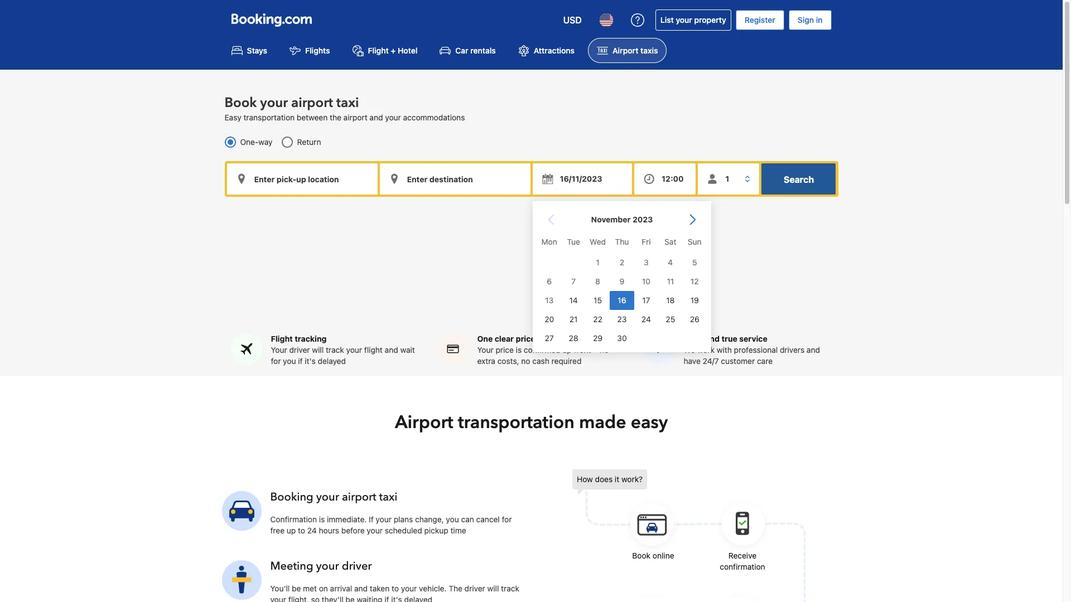 Task type: describe. For each thing, give the bounding box(es) containing it.
car rentals
[[456, 46, 496, 55]]

is inside 'one clear price your price is confirmed up front – no extra costs, no cash required'
[[516, 346, 522, 355]]

list your property
[[661, 15, 727, 25]]

taken
[[370, 585, 390, 594]]

taxi for book
[[337, 94, 359, 112]]

28
[[569, 334, 578, 343]]

is inside confirmation is immediate. if your plans change, you can cancel for free up to 24 hours before your scheduled pickup time
[[319, 516, 325, 525]]

airport taxis link
[[588, 38, 667, 63]]

booking.com online hotel reservations image
[[231, 13, 312, 27]]

2023
[[633, 215, 653, 225]]

and right drivers
[[807, 346, 821, 355]]

book for online
[[633, 552, 651, 561]]

you'll be met on arrival and taken to your vehicle. the driver will track your flight, so they'll be waiting if it's delayed
[[270, 585, 520, 603]]

register link
[[736, 10, 785, 30]]

the
[[449, 585, 463, 594]]

you'll
[[270, 585, 290, 594]]

14
[[569, 296, 578, 305]]

will inside "you'll be met on arrival and taken to your vehicle. the driver will track your flight, so they'll be waiting if it's delayed"
[[488, 585, 499, 594]]

tried and true service we work with professional drivers and have 24/7 customer care
[[684, 335, 821, 366]]

your right 'list'
[[676, 15, 693, 25]]

flight + hotel
[[368, 46, 418, 55]]

list
[[661, 15, 674, 25]]

costs,
[[498, 357, 520, 366]]

24 inside confirmation is immediate. if your plans change, you can cancel for free up to 24 hours before your scheduled pickup time
[[307, 527, 317, 536]]

your up "on"
[[316, 560, 339, 575]]

1 horizontal spatial price
[[516, 335, 536, 344]]

0 vertical spatial be
[[292, 585, 301, 594]]

5
[[693, 258, 697, 267]]

30
[[617, 334, 627, 343]]

sun
[[688, 237, 702, 247]]

10
[[642, 277, 651, 286]]

accommodations
[[403, 113, 465, 122]]

1 vertical spatial no
[[522, 357, 531, 366]]

required
[[552, 357, 582, 366]]

professional
[[734, 346, 778, 355]]

1 horizontal spatial be
[[346, 596, 355, 603]]

sign
[[798, 15, 815, 25]]

work
[[698, 346, 715, 355]]

how
[[577, 475, 593, 485]]

arrival
[[330, 585, 352, 594]]

airport for airport transportation made easy
[[395, 411, 454, 436]]

for for confirmation is immediate. if your plans change, you can cancel for free up to 24 hours before your scheduled pickup time
[[502, 516, 512, 525]]

your inside 'flight tracking your driver will track your flight and wait for you if it's delayed'
[[346, 346, 362, 355]]

21
[[570, 315, 578, 324]]

22
[[593, 315, 603, 324]]

vehicle.
[[419, 585, 447, 594]]

25 button
[[659, 310, 683, 329]]

27
[[545, 334, 554, 343]]

change,
[[415, 516, 444, 525]]

16/11/2023 button
[[533, 164, 633, 195]]

airport for book
[[291, 94, 333, 112]]

easy
[[631, 411, 668, 436]]

26 button
[[683, 310, 707, 329]]

wait
[[401, 346, 415, 355]]

1 vertical spatial price
[[496, 346, 514, 355]]

before
[[342, 527, 365, 536]]

waiting
[[357, 596, 383, 603]]

with
[[717, 346, 732, 355]]

you inside 'flight tracking your driver will track your flight and wait for you if it's delayed'
[[283, 357, 296, 366]]

cash
[[533, 357, 550, 366]]

1 vertical spatial transportation
[[458, 411, 575, 436]]

drivers
[[780, 346, 805, 355]]

up inside 'one clear price your price is confirmed up front – no extra costs, no cash required'
[[563, 346, 572, 355]]

you inside confirmation is immediate. if your plans change, you can cancel for free up to 24 hours before your scheduled pickup time
[[446, 516, 459, 525]]

airport for airport taxis
[[613, 46, 639, 55]]

flight,
[[288, 596, 309, 603]]

flight
[[364, 346, 383, 355]]

flight + hotel link
[[344, 38, 427, 63]]

sign in link
[[789, 10, 832, 30]]

airport transportation made easy
[[395, 411, 668, 436]]

Enter destination text field
[[380, 164, 531, 195]]

car rentals link
[[431, 38, 505, 63]]

17
[[642, 296, 650, 305]]

november
[[591, 215, 631, 225]]

in
[[817, 15, 823, 25]]

mon
[[542, 237, 557, 247]]

booking airport taxi image for meeting your driver
[[222, 561, 262, 601]]

return
[[297, 137, 321, 147]]

12
[[691, 277, 699, 286]]

7
[[571, 277, 576, 286]]

it's inside 'flight tracking your driver will track your flight and wait for you if it's delayed'
[[305, 357, 316, 366]]

18
[[666, 296, 675, 305]]

13
[[545, 296, 554, 305]]

23
[[617, 315, 627, 324]]

if
[[369, 516, 374, 525]]

plans
[[394, 516, 413, 525]]

and inside book your airport taxi easy transportation between the airport and your accommodations
[[370, 113, 383, 122]]

so
[[311, 596, 320, 603]]

they'll
[[322, 596, 344, 603]]

have
[[684, 357, 701, 366]]

tracking
[[295, 335, 327, 344]]

extra
[[478, 357, 496, 366]]

meeting your driver
[[270, 560, 372, 575]]

one clear price your price is confirmed up front – no extra costs, no cash required
[[478, 335, 609, 366]]

your right if
[[376, 516, 392, 525]]

–
[[594, 346, 598, 355]]

your inside 'one clear price your price is confirmed up front – no extra costs, no cash required'
[[478, 346, 494, 355]]

wed
[[590, 237, 606, 247]]

does
[[595, 475, 613, 485]]

it's inside "you'll be met on arrival and taken to your vehicle. the driver will track your flight, so they'll be waiting if it's delayed"
[[392, 596, 402, 603]]

your down you'll
[[270, 596, 286, 603]]

book online
[[633, 552, 675, 561]]

22 button
[[586, 310, 610, 329]]

the
[[330, 113, 342, 122]]

cancel
[[477, 516, 500, 525]]

your left accommodations
[[385, 113, 401, 122]]

2
[[620, 258, 624, 267]]

if inside "you'll be met on arrival and taken to your vehicle. the driver will track your flight, so they'll be waiting if it's delayed"
[[385, 596, 389, 603]]

one-way
[[240, 137, 273, 147]]



Task type: locate. For each thing, give the bounding box(es) containing it.
0 vertical spatial is
[[516, 346, 522, 355]]

1 horizontal spatial flight
[[368, 46, 389, 55]]

24
[[642, 315, 651, 324], [307, 527, 317, 536]]

and inside 'flight tracking your driver will track your flight and wait for you if it's delayed'
[[385, 346, 398, 355]]

24 down 17 'button'
[[642, 315, 651, 324]]

24/7
[[703, 357, 719, 366]]

driver right the at the bottom left
[[465, 585, 486, 594]]

if down taken
[[385, 596, 389, 603]]

1 horizontal spatial up
[[563, 346, 572, 355]]

met
[[303, 585, 317, 594]]

and inside "you'll be met on arrival and taken to your vehicle. the driver will track your flight, so they'll be waiting if it's delayed"
[[354, 585, 368, 594]]

0 horizontal spatial price
[[496, 346, 514, 355]]

1 vertical spatial flight
[[271, 335, 293, 344]]

0 horizontal spatial flight
[[271, 335, 293, 344]]

1 horizontal spatial book
[[633, 552, 651, 561]]

stays link
[[222, 38, 276, 63]]

1 horizontal spatial to
[[392, 585, 399, 594]]

flight left tracking
[[271, 335, 293, 344]]

up
[[563, 346, 572, 355], [287, 527, 296, 536]]

14 button
[[562, 291, 586, 310]]

0 vertical spatial if
[[298, 357, 303, 366]]

your left vehicle. at the left of the page
[[401, 585, 417, 594]]

1 vertical spatial it's
[[392, 596, 402, 603]]

0 horizontal spatial taxi
[[337, 94, 359, 112]]

it's down tracking
[[305, 357, 316, 366]]

front
[[574, 346, 592, 355]]

airport taxis
[[613, 46, 658, 55]]

taxi inside book your airport taxi easy transportation between the airport and your accommodations
[[337, 94, 359, 112]]

1 vertical spatial if
[[385, 596, 389, 603]]

0 horizontal spatial your
[[271, 346, 287, 355]]

you up time
[[446, 516, 459, 525]]

you
[[283, 357, 296, 366], [446, 516, 459, 525]]

hours
[[319, 527, 339, 536]]

you down tracking
[[283, 357, 296, 366]]

1 horizontal spatial no
[[600, 346, 609, 355]]

flights
[[305, 46, 330, 55]]

for for flight tracking your driver will track your flight and wait for you if it's delayed
[[271, 357, 281, 366]]

booking airport taxi image
[[573, 470, 807, 603], [222, 492, 262, 531], [222, 561, 262, 601]]

book inside book your airport taxi easy transportation between the airport and your accommodations
[[225, 94, 257, 112]]

to inside "you'll be met on arrival and taken to your vehicle. the driver will track your flight, so they'll be waiting if it's delayed"
[[392, 585, 399, 594]]

1 vertical spatial you
[[446, 516, 459, 525]]

delayed inside "you'll be met on arrival and taken to your vehicle. the driver will track your flight, so they'll be waiting if it's delayed"
[[404, 596, 433, 603]]

0 horizontal spatial is
[[319, 516, 325, 525]]

is up hours
[[319, 516, 325, 525]]

2 horizontal spatial driver
[[465, 585, 486, 594]]

airport for booking
[[342, 490, 377, 505]]

and up work
[[706, 335, 720, 344]]

+
[[391, 46, 396, 55]]

your down if
[[367, 527, 383, 536]]

track inside 'flight tracking your driver will track your flight and wait for you if it's delayed'
[[326, 346, 344, 355]]

driver inside 'flight tracking your driver will track your flight and wait for you if it's delayed'
[[289, 346, 310, 355]]

your up immediate.
[[316, 490, 339, 505]]

driver down tracking
[[289, 346, 310, 355]]

taxi up 'plans'
[[379, 490, 398, 505]]

rentals
[[471, 46, 496, 55]]

1 vertical spatial 24
[[307, 527, 317, 536]]

if inside 'flight tracking your driver will track your flight and wait for you if it's delayed'
[[298, 357, 303, 366]]

0 horizontal spatial be
[[292, 585, 301, 594]]

1 vertical spatial up
[[287, 527, 296, 536]]

pickup
[[425, 527, 449, 536]]

no left "cash"
[[522, 357, 531, 366]]

tried
[[684, 335, 704, 344]]

1 vertical spatial to
[[392, 585, 399, 594]]

0 horizontal spatial will
[[312, 346, 324, 355]]

25
[[666, 315, 675, 324]]

flight for flight tracking your driver will track your flight and wait for you if it's delayed
[[271, 335, 293, 344]]

flights link
[[281, 38, 339, 63]]

and up waiting
[[354, 585, 368, 594]]

12:00
[[662, 174, 684, 184]]

6
[[547, 277, 552, 286]]

be
[[292, 585, 301, 594], [346, 596, 355, 603]]

0 vertical spatial book
[[225, 94, 257, 112]]

20
[[545, 315, 554, 324]]

0 vertical spatial airport
[[291, 94, 333, 112]]

flight
[[368, 46, 389, 55], [271, 335, 293, 344]]

price down clear
[[496, 346, 514, 355]]

how does it work?
[[577, 475, 643, 485]]

track right the at the bottom left
[[501, 585, 520, 594]]

to down confirmation
[[298, 527, 305, 536]]

airport up between
[[291, 94, 333, 112]]

1 vertical spatial delayed
[[404, 596, 433, 603]]

1
[[596, 258, 600, 267]]

taxi up the
[[337, 94, 359, 112]]

airport inside "link"
[[613, 46, 639, 55]]

it
[[615, 475, 620, 485]]

flight inside 'flight tracking your driver will track your flight and wait for you if it's delayed'
[[271, 335, 293, 344]]

taxis
[[641, 46, 658, 55]]

and right the
[[370, 113, 383, 122]]

and left wait
[[385, 346, 398, 355]]

up inside confirmation is immediate. if your plans change, you can cancel for free up to 24 hours before your scheduled pickup time
[[287, 527, 296, 536]]

0 vertical spatial flight
[[368, 46, 389, 55]]

be down arrival
[[346, 596, 355, 603]]

flight left +
[[368, 46, 389, 55]]

driver inside "you'll be met on arrival and taken to your vehicle. the driver will track your flight, so they'll be waiting if it's delayed"
[[465, 585, 486, 594]]

to inside confirmation is immediate. if your plans change, you can cancel for free up to 24 hours before your scheduled pickup time
[[298, 527, 305, 536]]

1 horizontal spatial track
[[501, 585, 520, 594]]

1 vertical spatial be
[[346, 596, 355, 603]]

1 horizontal spatial your
[[478, 346, 494, 355]]

1 vertical spatial will
[[488, 585, 499, 594]]

0 horizontal spatial no
[[522, 357, 531, 366]]

your left the flight
[[346, 346, 362, 355]]

0 horizontal spatial driver
[[289, 346, 310, 355]]

customer
[[721, 357, 755, 366]]

driver up arrival
[[342, 560, 372, 575]]

2 your from the left
[[478, 346, 494, 355]]

0 vertical spatial taxi
[[337, 94, 359, 112]]

0 vertical spatial driver
[[289, 346, 310, 355]]

tue
[[567, 237, 580, 247]]

book up easy
[[225, 94, 257, 112]]

on
[[319, 585, 328, 594]]

1 horizontal spatial you
[[446, 516, 459, 525]]

search
[[784, 175, 815, 185]]

12:00 button
[[635, 164, 696, 195]]

scheduled
[[385, 527, 422, 536]]

1 vertical spatial for
[[502, 516, 512, 525]]

transportation
[[244, 113, 295, 122], [458, 411, 575, 436]]

track inside "you'll be met on arrival and taken to your vehicle. the driver will track your flight, so they'll be waiting if it's delayed"
[[501, 585, 520, 594]]

1 horizontal spatial airport
[[613, 46, 639, 55]]

no
[[600, 346, 609, 355], [522, 357, 531, 366]]

up up required
[[563, 346, 572, 355]]

0 horizontal spatial 24
[[307, 527, 317, 536]]

book left online
[[633, 552, 651, 561]]

0 horizontal spatial up
[[287, 527, 296, 536]]

0 horizontal spatial you
[[283, 357, 296, 366]]

1 horizontal spatial transportation
[[458, 411, 575, 436]]

flight tracking your driver will track your flight and wait for you if it's delayed
[[271, 335, 415, 366]]

flight for flight + hotel
[[368, 46, 389, 55]]

1 horizontal spatial for
[[502, 516, 512, 525]]

0 vertical spatial price
[[516, 335, 536, 344]]

book your airport taxi easy transportation between the airport and your accommodations
[[225, 94, 465, 122]]

16/11/2023
[[560, 174, 603, 184]]

24 button
[[634, 310, 659, 329]]

no right –
[[600, 346, 609, 355]]

if
[[298, 357, 303, 366], [385, 596, 389, 603]]

track down tracking
[[326, 346, 344, 355]]

0 vertical spatial to
[[298, 527, 305, 536]]

booking airport taxi image for booking your airport taxi
[[222, 492, 262, 531]]

1 vertical spatial taxi
[[379, 490, 398, 505]]

booking
[[270, 490, 314, 505]]

30 button
[[610, 329, 634, 348]]

20 button
[[537, 310, 562, 329]]

4
[[668, 258, 673, 267]]

1 horizontal spatial will
[[488, 585, 499, 594]]

delayed inside 'flight tracking your driver will track your flight and wait for you if it's delayed'
[[318, 357, 346, 366]]

1 vertical spatial book
[[633, 552, 651, 561]]

0 vertical spatial will
[[312, 346, 324, 355]]

to right taken
[[392, 585, 399, 594]]

11
[[667, 277, 674, 286]]

0 horizontal spatial for
[[271, 357, 281, 366]]

1 vertical spatial driver
[[342, 560, 372, 575]]

will right the at the bottom left
[[488, 585, 499, 594]]

1 vertical spatial airport
[[395, 411, 454, 436]]

taxi for booking
[[379, 490, 398, 505]]

0 horizontal spatial book
[[225, 94, 257, 112]]

27 button
[[537, 329, 562, 348]]

will inside 'flight tracking your driver will track your flight and wait for you if it's delayed'
[[312, 346, 324, 355]]

thu
[[615, 237, 629, 247]]

hotel
[[398, 46, 418, 55]]

receive confirmation
[[720, 552, 766, 572]]

16
[[618, 296, 626, 305]]

0 vertical spatial no
[[600, 346, 609, 355]]

2 vertical spatial airport
[[342, 490, 377, 505]]

your inside 'flight tracking your driver will track your flight and wait for you if it's delayed'
[[271, 346, 287, 355]]

delayed down vehicle. at the left of the page
[[404, 596, 433, 603]]

airport up if
[[342, 490, 377, 505]]

29
[[593, 334, 603, 343]]

0 vertical spatial transportation
[[244, 113, 295, 122]]

true
[[722, 335, 738, 344]]

is
[[516, 346, 522, 355], [319, 516, 325, 525]]

1 horizontal spatial taxi
[[379, 490, 398, 505]]

1 vertical spatial airport
[[344, 113, 368, 122]]

0 vertical spatial delayed
[[318, 357, 346, 366]]

delayed
[[318, 357, 346, 366], [404, 596, 433, 603]]

made
[[579, 411, 627, 436]]

Enter pick-up location text field
[[227, 164, 378, 195]]

airport right the
[[344, 113, 368, 122]]

24 left hours
[[307, 527, 317, 536]]

list your property link
[[656, 9, 732, 31]]

0 horizontal spatial track
[[326, 346, 344, 355]]

0 vertical spatial it's
[[305, 357, 316, 366]]

meeting
[[270, 560, 313, 575]]

confirmation is immediate. if your plans change, you can cancel for free up to 24 hours before your scheduled pickup time
[[270, 516, 512, 536]]

0 horizontal spatial to
[[298, 527, 305, 536]]

1 horizontal spatial driver
[[342, 560, 372, 575]]

19
[[691, 296, 699, 305]]

be up flight,
[[292, 585, 301, 594]]

0 horizontal spatial airport
[[395, 411, 454, 436]]

0 vertical spatial airport
[[613, 46, 639, 55]]

23 button
[[610, 310, 634, 329]]

15 button
[[586, 291, 610, 310]]

november 2023
[[591, 215, 653, 225]]

transportation inside book your airport taxi easy transportation between the airport and your accommodations
[[244, 113, 295, 122]]

book
[[225, 94, 257, 112], [633, 552, 651, 561]]

0 horizontal spatial transportation
[[244, 113, 295, 122]]

1 horizontal spatial 24
[[642, 315, 651, 324]]

is up 'costs,'
[[516, 346, 522, 355]]

0 vertical spatial track
[[326, 346, 344, 355]]

if down tracking
[[298, 357, 303, 366]]

1 horizontal spatial it's
[[392, 596, 402, 603]]

0 horizontal spatial it's
[[305, 357, 316, 366]]

1 vertical spatial is
[[319, 516, 325, 525]]

between
[[297, 113, 328, 122]]

work?
[[622, 475, 643, 485]]

0 vertical spatial you
[[283, 357, 296, 366]]

1 your from the left
[[271, 346, 287, 355]]

attractions
[[534, 46, 575, 55]]

receive
[[729, 552, 757, 561]]

sat
[[665, 237, 677, 247]]

sign in
[[798, 15, 823, 25]]

0 vertical spatial for
[[271, 357, 281, 366]]

book for your
[[225, 94, 257, 112]]

booking your airport taxi
[[270, 490, 398, 505]]

1 horizontal spatial if
[[385, 596, 389, 603]]

track
[[326, 346, 344, 355], [501, 585, 520, 594]]

0 horizontal spatial delayed
[[318, 357, 346, 366]]

your up way at the top left of the page
[[260, 94, 288, 112]]

online
[[653, 552, 675, 561]]

delayed down tracking
[[318, 357, 346, 366]]

price up confirmed
[[516, 335, 536, 344]]

fri
[[642, 237, 651, 247]]

for inside 'flight tracking your driver will track your flight and wait for you if it's delayed'
[[271, 357, 281, 366]]

will down tracking
[[312, 346, 324, 355]]

1 vertical spatial track
[[501, 585, 520, 594]]

24 inside button
[[642, 315, 651, 324]]

0 vertical spatial up
[[563, 346, 572, 355]]

up down confirmation
[[287, 527, 296, 536]]

2 vertical spatial driver
[[465, 585, 486, 594]]

it's right waiting
[[392, 596, 402, 603]]

search button
[[762, 164, 837, 195]]

1 horizontal spatial delayed
[[404, 596, 433, 603]]

0 horizontal spatial if
[[298, 357, 303, 366]]

1 horizontal spatial is
[[516, 346, 522, 355]]

airport
[[613, 46, 639, 55], [395, 411, 454, 436]]

for inside confirmation is immediate. if your plans change, you can cancel for free up to 24 hours before your scheduled pickup time
[[502, 516, 512, 525]]

0 vertical spatial 24
[[642, 315, 651, 324]]



Task type: vqa. For each thing, say whether or not it's contained in the screenshot.
the top we price match
no



